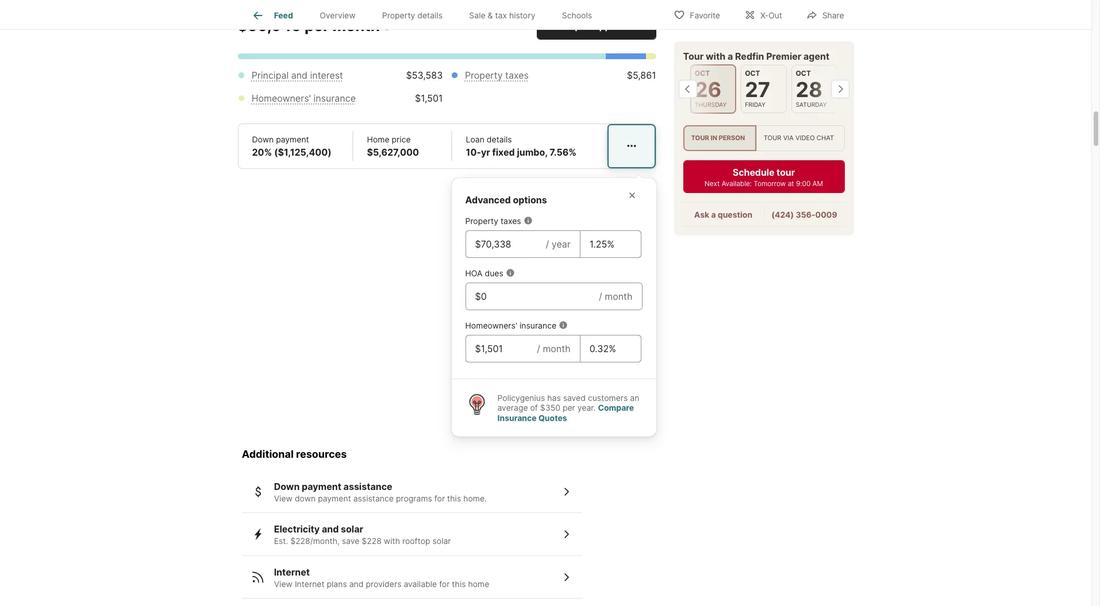 Task type: locate. For each thing, give the bounding box(es) containing it.
question
[[718, 210, 753, 220]]

save
[[342, 537, 360, 546]]

get
[[557, 20, 573, 31]]

tour left in
[[691, 134, 709, 142]]

2 oct from the left
[[745, 69, 760, 78]]

0 vertical spatial internet
[[274, 567, 310, 578]]

1 vertical spatial month
[[605, 291, 633, 302]]

feed link
[[251, 9, 293, 22]]

compare
[[598, 403, 634, 413]]

overview tab
[[306, 2, 369, 29]]

/ for hoa dues
[[599, 291, 602, 302]]

x-
[[760, 10, 769, 20]]

0 vertical spatial and
[[291, 69, 308, 81]]

1 vertical spatial taxes
[[501, 216, 521, 226]]

insurance
[[498, 413, 537, 423]]

/ for property taxes
[[546, 238, 549, 250]]

1 vertical spatial homeowners'
[[465, 321, 517, 330]]

2 vertical spatial property
[[465, 216, 498, 226]]

favorite
[[690, 10, 720, 20]]

1 vertical spatial /
[[599, 291, 602, 302]]

a left redfin
[[728, 51, 733, 62]]

additional
[[242, 449, 294, 461]]

and up the $228/month,
[[322, 524, 339, 535]]

oct down redfin
[[745, 69, 760, 78]]

at
[[788, 179, 794, 188]]

this
[[447, 494, 461, 503], [452, 579, 466, 589]]

tour in person
[[691, 134, 745, 142]]

0 horizontal spatial oct
[[695, 69, 710, 78]]

1 horizontal spatial insurance
[[520, 321, 557, 330]]

premier
[[766, 51, 802, 62]]

2 vertical spatial month
[[543, 343, 571, 355]]

overview
[[320, 10, 356, 20]]

internet down est.
[[274, 567, 310, 578]]

2 horizontal spatial oct
[[796, 69, 811, 78]]

1 horizontal spatial / month
[[599, 291, 633, 302]]

0 vertical spatial / month
[[599, 291, 633, 302]]

$1,501
[[415, 92, 443, 104]]

property inside tab
[[382, 10, 415, 20]]

details for loan details 10-yr fixed jumbo, 7.56%
[[487, 134, 512, 144]]

x-out
[[760, 10, 782, 20]]

0009
[[815, 210, 837, 220]]

1 vertical spatial property
[[465, 69, 503, 81]]

tab list
[[238, 0, 615, 29]]

tour up previous icon
[[683, 51, 704, 62]]

share button
[[797, 3, 854, 26]]

get pre-approved button
[[537, 12, 656, 40]]

this left home
[[452, 579, 466, 589]]

electricity
[[274, 524, 320, 535]]

ask a question link
[[694, 210, 753, 220]]

and right plans
[[349, 579, 364, 589]]

0 vertical spatial /
[[546, 238, 549, 250]]

0 horizontal spatial homeowners' insurance
[[252, 92, 356, 104]]

None text field
[[590, 342, 632, 356]]

lightbulb icon image
[[465, 393, 488, 416]]

tour with a redfin premier agent
[[683, 51, 830, 62]]

schools tab
[[549, 2, 605, 29]]

2 view from the top
[[274, 579, 293, 589]]

&
[[488, 10, 493, 20]]

advanced
[[465, 194, 511, 206]]

a right the ask
[[711, 210, 716, 220]]

this inside down payment assistance view down payment assistance programs for this home.
[[447, 494, 461, 503]]

0 horizontal spatial a
[[711, 210, 716, 220]]

0 horizontal spatial month
[[333, 17, 380, 34]]

details inside loan details 10-yr fixed jumbo, 7.56%
[[487, 134, 512, 144]]

(424)
[[772, 210, 794, 220]]

0 vertical spatial property
[[382, 10, 415, 20]]

insurance
[[314, 92, 356, 104], [520, 321, 557, 330]]

homeowners' insurance link
[[252, 92, 356, 104]]

0 horizontal spatial solar
[[341, 524, 363, 535]]

view inside down payment assistance view down payment assistance programs for this home.
[[274, 494, 293, 503]]

oct up previous icon
[[695, 69, 710, 78]]

programs
[[396, 494, 432, 503]]

0 vertical spatial view
[[274, 494, 293, 503]]

1 vertical spatial property taxes
[[465, 216, 521, 226]]

for right programs
[[434, 494, 445, 503]]

property taxes link
[[465, 69, 529, 81]]

history
[[509, 10, 535, 20]]

list box containing tour in person
[[683, 126, 845, 151]]

video
[[796, 134, 815, 142]]

next
[[705, 179, 720, 188]]

0 vertical spatial this
[[447, 494, 461, 503]]

oct down agent
[[796, 69, 811, 78]]

down payment 20% ($1,125,400)
[[252, 134, 332, 158]]

and inside the electricity and solar est. $228/month, save                  $228 with rooftop solar
[[322, 524, 339, 535]]

1 vertical spatial this
[[452, 579, 466, 589]]

2 horizontal spatial month
[[605, 291, 633, 302]]

1 oct from the left
[[695, 69, 710, 78]]

2 vertical spatial /
[[537, 343, 540, 355]]

providers
[[366, 579, 402, 589]]

hoa
[[465, 268, 483, 278]]

$228
[[362, 537, 382, 546]]

down up down
[[274, 481, 300, 493]]

0 horizontal spatial /
[[537, 343, 540, 355]]

1 horizontal spatial a
[[728, 51, 733, 62]]

0 horizontal spatial and
[[291, 69, 308, 81]]

down inside down payment assistance view down payment assistance programs for this home.
[[274, 481, 300, 493]]

tour via video chat
[[764, 134, 834, 142]]

(424) 356-0009 link
[[772, 210, 837, 220]]

1 vertical spatial down
[[274, 481, 300, 493]]

oct inside oct 26 thursday
[[695, 69, 710, 78]]

price
[[392, 134, 411, 144]]

this left home.
[[447, 494, 461, 503]]

payment up down
[[302, 481, 341, 493]]

0 vertical spatial a
[[728, 51, 733, 62]]

per down saved
[[563, 403, 575, 413]]

0 horizontal spatial with
[[384, 537, 400, 546]]

1 vertical spatial with
[[384, 537, 400, 546]]

for right available
[[439, 579, 450, 589]]

3 oct from the left
[[796, 69, 811, 78]]

view left down
[[274, 494, 293, 503]]

1 horizontal spatial per
[[563, 403, 575, 413]]

0 vertical spatial down
[[252, 134, 274, 144]]

hoa dues
[[465, 268, 503, 278]]

available
[[404, 579, 437, 589]]

year
[[552, 238, 571, 250]]

2 horizontal spatial /
[[599, 291, 602, 302]]

/ year
[[546, 238, 571, 250]]

payment up ($1,125,400)
[[276, 134, 309, 144]]

homeowners' insurance down the dues
[[465, 321, 557, 330]]

list box
[[683, 126, 845, 151]]

0 vertical spatial solar
[[341, 524, 363, 535]]

rooftop
[[402, 537, 430, 546]]

solar up save
[[341, 524, 363, 535]]

details up "reset"
[[417, 10, 443, 20]]

oct inside oct 28 saturday
[[796, 69, 811, 78]]

$60,945 per month
[[238, 17, 380, 34]]

1 vertical spatial a
[[711, 210, 716, 220]]

1 view from the top
[[274, 494, 293, 503]]

electricity and solar est. $228/month, save                  $228 with rooftop solar
[[274, 524, 451, 546]]

1 horizontal spatial /
[[546, 238, 549, 250]]

1 vertical spatial assistance
[[353, 494, 394, 503]]

down up 20%
[[252, 134, 274, 144]]

details up fixed
[[487, 134, 512, 144]]

1 horizontal spatial details
[[487, 134, 512, 144]]

this inside internet view internet plans and providers available for this home
[[452, 579, 466, 589]]

jumbo,
[[517, 146, 548, 158]]

x-out button
[[735, 3, 792, 26]]

0 vertical spatial payment
[[276, 134, 309, 144]]

in
[[711, 134, 717, 142]]

with up oct 26 thursday
[[706, 51, 726, 62]]

homeowners' insurance down principal and interest link
[[252, 92, 356, 104]]

schedule tour next available: tomorrow at 9:00 am
[[705, 167, 823, 188]]

1 horizontal spatial solar
[[433, 537, 451, 546]]

with
[[706, 51, 726, 62], [384, 537, 400, 546]]

property for property details tab
[[382, 10, 415, 20]]

1 vertical spatial and
[[322, 524, 339, 535]]

and inside internet view internet plans and providers available for this home
[[349, 579, 364, 589]]

0 vertical spatial with
[[706, 51, 726, 62]]

tour left via
[[764, 134, 782, 142]]

solar
[[341, 524, 363, 535], [433, 537, 451, 546]]

additional resources
[[242, 449, 347, 461]]

person
[[719, 134, 745, 142]]

property for property taxes link
[[465, 69, 503, 81]]

/
[[546, 238, 549, 250], [599, 291, 602, 302], [537, 343, 540, 355]]

down inside down payment 20% ($1,125,400)
[[252, 134, 274, 144]]

1 horizontal spatial oct
[[745, 69, 760, 78]]

property details
[[382, 10, 443, 20]]

per right "feed"
[[305, 17, 329, 34]]

tour for tour with a redfin premier agent
[[683, 51, 704, 62]]

chat
[[817, 134, 834, 142]]

tooltip
[[452, 169, 870, 437]]

/ month for homeowners' insurance
[[537, 343, 571, 355]]

0 horizontal spatial homeowners'
[[252, 92, 311, 104]]

per
[[305, 17, 329, 34], [563, 403, 575, 413]]

homeowners' down the dues
[[465, 321, 517, 330]]

0 vertical spatial for
[[434, 494, 445, 503]]

1 vertical spatial for
[[439, 579, 450, 589]]

homeowners' down principal
[[252, 92, 311, 104]]

1 horizontal spatial month
[[543, 343, 571, 355]]

0 vertical spatial insurance
[[314, 92, 356, 104]]

est.
[[274, 537, 288, 546]]

solar right the rooftop
[[433, 537, 451, 546]]

($1,125,400)
[[274, 146, 332, 158]]

homeowners'
[[252, 92, 311, 104], [465, 321, 517, 330]]

None button
[[690, 64, 736, 114], [741, 65, 787, 113], [792, 65, 838, 113], [690, 64, 736, 114], [741, 65, 787, 113], [792, 65, 838, 113]]

and up homeowners' insurance link
[[291, 69, 308, 81]]

1 vertical spatial per
[[563, 403, 575, 413]]

month
[[333, 17, 380, 34], [605, 291, 633, 302], [543, 343, 571, 355]]

oct inside oct 27 friday
[[745, 69, 760, 78]]

1 vertical spatial / month
[[537, 343, 571, 355]]

0 vertical spatial per
[[305, 17, 329, 34]]

has
[[547, 393, 561, 403]]

view down est.
[[274, 579, 293, 589]]

2 horizontal spatial and
[[349, 579, 364, 589]]

payment for 20%
[[276, 134, 309, 144]]

1 vertical spatial payment
[[302, 481, 341, 493]]

average
[[498, 403, 528, 413]]

details inside property details tab
[[417, 10, 443, 20]]

payment right down
[[318, 494, 351, 503]]

0 vertical spatial details
[[417, 10, 443, 20]]

home.
[[463, 494, 487, 503]]

tooltip containing advanced options
[[452, 169, 870, 437]]

0 horizontal spatial details
[[417, 10, 443, 20]]

1 vertical spatial details
[[487, 134, 512, 144]]

thursday
[[695, 101, 727, 109]]

with right $228
[[384, 537, 400, 546]]

1 horizontal spatial and
[[322, 524, 339, 535]]

1 vertical spatial view
[[274, 579, 293, 589]]

out
[[769, 10, 782, 20]]

payment inside down payment 20% ($1,125,400)
[[276, 134, 309, 144]]

0 horizontal spatial / month
[[537, 343, 571, 355]]

internet left plans
[[295, 579, 325, 589]]

2 vertical spatial and
[[349, 579, 364, 589]]

1 horizontal spatial homeowners' insurance
[[465, 321, 557, 330]]

details
[[417, 10, 443, 20], [487, 134, 512, 144]]

for inside internet view internet plans and providers available for this home
[[439, 579, 450, 589]]

0 vertical spatial assistance
[[344, 481, 392, 493]]

None text field
[[475, 237, 537, 251], [590, 237, 632, 251], [475, 290, 590, 303], [475, 342, 528, 356], [475, 237, 537, 251], [590, 237, 632, 251], [475, 290, 590, 303], [475, 342, 528, 356]]

taxes
[[505, 69, 529, 81], [501, 216, 521, 226]]

advanced options
[[465, 194, 547, 206]]



Task type: vqa. For each thing, say whether or not it's contained in the screenshot.
the get
yes



Task type: describe. For each thing, give the bounding box(es) containing it.
interest
[[310, 69, 343, 81]]

dues
[[485, 268, 503, 278]]

saved
[[563, 393, 586, 403]]

policygenius has saved customers an average of $350 per year.
[[498, 393, 639, 413]]

details for property details
[[417, 10, 443, 20]]

0 vertical spatial homeowners'
[[252, 92, 311, 104]]

redfin
[[735, 51, 764, 62]]

9:00
[[796, 179, 811, 188]]

month for homeowners' insurance
[[543, 343, 571, 355]]

loan
[[466, 134, 485, 144]]

down for view
[[274, 481, 300, 493]]

tour for tour via video chat
[[764, 134, 782, 142]]

0 vertical spatial homeowners' insurance
[[252, 92, 356, 104]]

plans
[[327, 579, 347, 589]]

pre-
[[575, 20, 594, 31]]

2 vertical spatial payment
[[318, 494, 351, 503]]

per inside 'policygenius has saved customers an average of $350 per year.'
[[563, 403, 575, 413]]

lightbulb icon element
[[465, 393, 498, 423]]

principal and interest link
[[252, 69, 343, 81]]

compare insurance quotes
[[498, 403, 634, 423]]

7.56%
[[550, 146, 577, 158]]

approved
[[594, 20, 636, 31]]

friday
[[745, 101, 766, 109]]

policygenius
[[498, 393, 545, 403]]

resources
[[296, 449, 347, 461]]

oct 26 thursday
[[695, 69, 727, 109]]

/ for homeowners' insurance
[[537, 343, 540, 355]]

1 vertical spatial solar
[[433, 537, 451, 546]]

/ month for hoa dues
[[599, 291, 633, 302]]

oct for 26
[[695, 69, 710, 78]]

1 horizontal spatial with
[[706, 51, 726, 62]]

20%
[[252, 146, 272, 158]]

down
[[295, 494, 316, 503]]

year.
[[578, 403, 596, 413]]

$5,627,000
[[367, 146, 419, 158]]

and for principal
[[291, 69, 308, 81]]

tour for tour in person
[[691, 134, 709, 142]]

payment for assistance
[[302, 481, 341, 493]]

0 vertical spatial taxes
[[505, 69, 529, 81]]

agent
[[804, 51, 830, 62]]

view inside internet view internet plans and providers available for this home
[[274, 579, 293, 589]]

and for electricity
[[322, 524, 339, 535]]

favorite button
[[664, 3, 730, 26]]

an
[[630, 393, 639, 403]]

$60,945
[[238, 17, 301, 34]]

taxes inside tooltip
[[501, 216, 521, 226]]

sale & tax history
[[469, 10, 535, 20]]

sale & tax history tab
[[456, 2, 549, 29]]

1 vertical spatial insurance
[[520, 321, 557, 330]]

28
[[796, 77, 823, 102]]

share
[[822, 10, 844, 20]]

tour
[[777, 167, 795, 178]]

$5,861
[[627, 69, 656, 81]]

tax
[[495, 10, 507, 20]]

compare insurance quotes link
[[498, 403, 634, 423]]

schools
[[562, 10, 592, 20]]

yr
[[481, 146, 490, 158]]

10-
[[466, 146, 481, 158]]

reset button
[[403, 16, 430, 37]]

oct 27 friday
[[745, 69, 770, 109]]

internet view internet plans and providers available for this home
[[274, 567, 489, 589]]

0 vertical spatial property taxes
[[465, 69, 529, 81]]

ask a question
[[694, 210, 753, 220]]

am
[[813, 179, 823, 188]]

home
[[468, 579, 489, 589]]

down payment assistance view down payment assistance programs for this home.
[[274, 481, 487, 503]]

options
[[513, 194, 547, 206]]

schedule
[[733, 167, 775, 178]]

oct for 27
[[745, 69, 760, 78]]

next image
[[831, 80, 849, 98]]

via
[[783, 134, 794, 142]]

available:
[[722, 179, 752, 188]]

26
[[695, 77, 722, 102]]

tomorrow
[[754, 179, 786, 188]]

0 horizontal spatial per
[[305, 17, 329, 34]]

tab list containing feed
[[238, 0, 615, 29]]

0 horizontal spatial insurance
[[314, 92, 356, 104]]

(424) 356-0009
[[772, 210, 837, 220]]

27
[[745, 77, 770, 102]]

0 vertical spatial month
[[333, 17, 380, 34]]

home price $5,627,000
[[367, 134, 419, 158]]

saturday
[[796, 101, 827, 109]]

home
[[367, 134, 390, 144]]

property details tab
[[369, 2, 456, 29]]

property inside tooltip
[[465, 216, 498, 226]]

of
[[530, 403, 538, 413]]

356-
[[796, 210, 815, 220]]

oct for 28
[[796, 69, 811, 78]]

$53,583
[[406, 69, 443, 81]]

$350
[[540, 403, 560, 413]]

down for ($1,125,400)
[[252, 134, 274, 144]]

loan details 10-yr fixed jumbo, 7.56%
[[466, 134, 577, 158]]

for inside down payment assistance view down payment assistance programs for this home.
[[434, 494, 445, 503]]

1 vertical spatial internet
[[295, 579, 325, 589]]

1 vertical spatial homeowners' insurance
[[465, 321, 557, 330]]

quotes
[[539, 413, 567, 423]]

reset
[[404, 21, 429, 32]]

with inside the electricity and solar est. $228/month, save                  $228 with rooftop solar
[[384, 537, 400, 546]]

previous image
[[679, 80, 697, 98]]

oct 28 saturday
[[796, 69, 827, 109]]

ask
[[694, 210, 709, 220]]

1 horizontal spatial homeowners'
[[465, 321, 517, 330]]

month for hoa dues
[[605, 291, 633, 302]]



